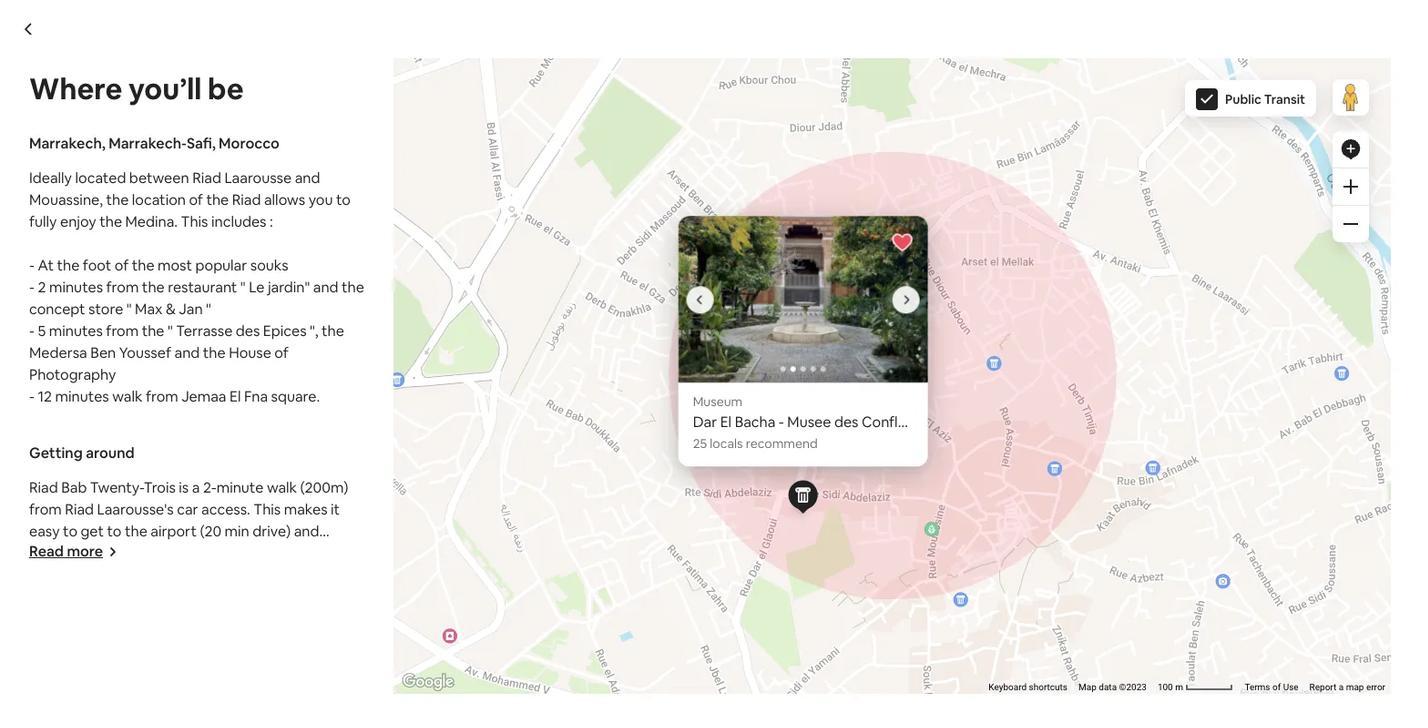 Task type: vqa. For each thing, say whether or not it's contained in the screenshot.
2nd – from right
no



Task type: locate. For each thing, give the bounding box(es) containing it.
report inside where you'll be dialog
[[1310, 683, 1337, 693]]

marrakech, marrakech-safi, morocco down you'll
[[29, 134, 280, 153]]

- 2 minutes from the restaurant " le jardin" and the concept store " max & jan " - 5 minutes from the " terrasse des epices ", the medersa ben youssef and the house of photography - 12 minutes walk from jemaa el fna square.
[[200, 314, 868, 377]]

to protect your payment, never transfer money or communicate outside of the airbnb website or app.
[[754, 693, 982, 723]]

0 vertical spatial ideally
[[29, 169, 72, 188]]

12
[[209, 358, 223, 377], [38, 387, 52, 406]]

from inside riad bab twenty-trois is a 2-minute walk (200m) from riad laarousse's car access. this makes it easy to get to the airport (20 min drive) and outings to geliz (new town) where the majorelle gardens and yves saint laurent museum are located.
[[29, 500, 62, 519]]

500 m button
[[971, 173, 1069, 185]]

contact host
[[739, 639, 832, 658]]

walk down show more button
[[283, 358, 313, 377]]

©2023 for 500 m
[[938, 174, 965, 184]]

at for - at the foot of the most popular souks
[[209, 292, 225, 311]]

between for - at the foot of the most popular souks - 2 minutes from the restaurant " le jardin" and the concept store " max & jan " - 5 minutes from the " terrasse des epices ", the medersa ben youssef and the house of photography - 12 minutes walk from jemaa el fna square.
[[129, 169, 189, 188]]

12 up getting
[[38, 387, 52, 406]]

map inside where you'll be dialog
[[1079, 683, 1097, 693]]

data left 500 on the right top of the page
[[917, 174, 935, 184]]

souks inside - at the foot of the most popular souks - 2 minutes from the restaurant " le jardin" and the concept store " max & jan " - 5 minutes from the " terrasse des epices ", the medersa ben youssef and the house of photography - 12 minutes walk from jemaa el fna square.
[[250, 256, 288, 275]]

1 vertical spatial allows
[[729, 248, 770, 267]]

terms of use right 100 m button
[[1245, 683, 1299, 693]]

0 vertical spatial error
[[1196, 174, 1215, 184]]

walk inside riad bab twenty-trois is a 2-minute walk (200m) from riad laarousse's car access. this makes it easy to get to the airport (20 min drive) and outings to geliz (new town) where the majorelle gardens and yves saint laurent museum are located.
[[267, 478, 297, 497]]

1 vertical spatial this
[[971, 248, 998, 267]]

fully for - 5 minutes from the " terrasse des epices ", the medersa ben youssef and the house of photography
[[29, 212, 57, 231]]

more inside where you'll be dialog
[[67, 542, 103, 561]]

fna inside - 2 minutes from the restaurant " le jardin" and the concept store " max & jan " - 5 minutes from the " terrasse des epices ", the medersa ben youssef and the house of photography - 12 minutes walk from jemaa el fna square.
[[415, 358, 439, 377]]

family
[[304, 622, 344, 641]]

more
[[241, 327, 277, 346], [67, 542, 103, 561]]

an
[[867, 579, 883, 598]]

map inside where you'll be dialog
[[1346, 683, 1364, 693]]

between up the - at the foot of the most popular souks
[[300, 248, 360, 267]]

foot inside - at the foot of the most popular souks - 2 minutes from the restaurant " le jardin" and the concept store " max & jan " - 5 minutes from the " terrasse des epices ", the medersa ben youssef and the house of photography - 12 minutes walk from jemaa el fna square.
[[83, 256, 111, 275]]

zoom in image
[[1344, 179, 1359, 194]]

m right 500 on the right top of the page
[[994, 174, 1002, 184]]

in for offer
[[289, 600, 301, 619]]

terms of use inside where you'll be dialog
[[1245, 683, 1299, 693]]

1 vertical spatial keyboard
[[989, 683, 1027, 693]]

safi,
[[187, 134, 216, 153], [358, 214, 387, 233]]

response for response rate
[[718, 546, 783, 565]]

0 vertical spatial el
[[400, 358, 412, 377]]

5 inside - 2 minutes from the restaurant " le jardin" and the concept store " max & jan " - 5 minutes from the " terrasse des epices ", the medersa ben youssef and the house of photography - 12 minutes walk from jemaa el fna square.
[[209, 336, 217, 355]]

1 horizontal spatial laarousse
[[395, 248, 463, 267]]

terms right 100 m button
[[1245, 683, 1271, 693]]

1 vertical spatial terms of use
[[1245, 683, 1299, 693]]

data
[[917, 174, 935, 184], [1099, 683, 1117, 693]]

0 horizontal spatial jemaa
[[181, 387, 226, 406]]

0 vertical spatial ©2023
[[938, 174, 965, 184]]

concept inside - at the foot of the most popular souks - 2 minutes from the restaurant " le jardin" and the concept store " max & jan " - 5 minutes from the " terrasse des epices ", the medersa ben youssef and the house of photography - 12 minutes walk from jemaa el fna square.
[[29, 300, 85, 319]]

1 horizontal spatial map data ©2023
[[1079, 683, 1147, 693]]

terms right 500 m button
[[1074, 174, 1100, 184]]

©2023 left 500 on the right top of the page
[[938, 174, 965, 184]]

or right money on the right bottom of the page
[[791, 707, 802, 722]]

joined
[[273, 471, 313, 487]]

for
[[474, 600, 494, 619], [528, 600, 547, 619]]

1 vertical spatial in
[[289, 600, 301, 619]]

terms of use link right 100 m button
[[1245, 683, 1299, 693]]

terms of use for 100 m
[[1245, 683, 1299, 693]]

2 inside - at the foot of the most popular souks - 2 minutes from the restaurant " le jardin" and the concept store " max & jan " - 5 minutes from the " terrasse des epices ", the medersa ben youssef and the house of photography - 12 minutes walk from jemaa el fna square.
[[38, 278, 46, 297]]

map for 500 m
[[1176, 174, 1194, 184]]

le inside - 2 minutes from the restaurant " le jardin" and the concept store " max & jan " - 5 minutes from the " terrasse des epices ", the medersa ben youssef and the house of photography - 12 minutes walk from jemaa el fna square.
[[420, 314, 435, 333]]

most
[[158, 256, 192, 275], [329, 292, 363, 311]]

google image
[[205, 162, 265, 185], [398, 671, 458, 694]]

2 vertical spatial marrakech,
[[258, 556, 332, 575]]

1 for from the left
[[474, 600, 494, 619]]

0 horizontal spatial more
[[67, 542, 103, 561]]

recommend
[[745, 436, 818, 452]]

1 vertical spatial map data ©2023
[[1079, 683, 1147, 693]]

report a map error link inside where you'll be dialog
[[1310, 683, 1386, 693]]

by
[[346, 439, 370, 464]]

travel,
[[335, 556, 376, 575]]

popular for - at the foot of the most popular souks
[[366, 292, 418, 311]]

1 horizontal spatial souks
[[421, 292, 459, 311]]

0 horizontal spatial report
[[1139, 174, 1166, 184]]

enjoy inside where you'll be dialog
[[60, 212, 96, 231]]

©2023 left 100
[[1119, 683, 1147, 693]]

marrakech, marrakech-safi, morocco inside where you'll be dialog
[[29, 134, 280, 153]]

el inside - at the foot of the most popular souks - 2 minutes from the restaurant " le jardin" and the concept store " max & jan " - 5 minutes from the " terrasse des epices ", the medersa ben youssef and the house of photography - 12 minutes walk from jemaa el fna square.
[[230, 387, 241, 406]]

a
[[1168, 174, 1173, 184], [192, 478, 200, 497], [1339, 683, 1344, 693]]

" terrasse
[[168, 322, 233, 341], [338, 336, 403, 355]]

enjoy for - 5 minutes from the " terrasse des epices ", the medersa ben youssef and the house of photography
[[850, 248, 886, 267]]

1 horizontal spatial google image
[[398, 671, 458, 694]]

0 vertical spatial fna
[[415, 358, 439, 377]]

located for - 12 minutes walk from jemaa el fna square.
[[246, 248, 297, 267]]

1 horizontal spatial data
[[1099, 683, 1117, 693]]

or
[[347, 622, 361, 641], [791, 707, 802, 722], [796, 722, 807, 723]]

report a map error for 500 m
[[1139, 174, 1215, 184]]

rate
[[786, 546, 813, 565]]

0 vertical spatial popular
[[195, 256, 247, 275]]

use inside where you'll be dialog
[[1283, 683, 1299, 693]]

google image down be in the top of the page
[[205, 162, 265, 185]]

&
[[166, 300, 176, 319], [675, 314, 685, 333]]

1 vertical spatial museum
[[243, 566, 300, 585]]

map for 500 m
[[897, 174, 915, 184]]

in for by
[[315, 471, 326, 487]]

map left 100
[[1079, 683, 1097, 693]]

getting around
[[29, 444, 135, 463]]

enjoy for - 12 minutes walk from jemaa el fna square.
[[60, 212, 96, 231]]

or down "medina"
[[347, 622, 361, 641]]

safi, down be in the top of the page
[[187, 134, 216, 153]]

0 vertical spatial you
[[309, 190, 333, 210]]

min
[[225, 522, 249, 541]]

at inside - at the foot of the most popular souks - 2 minutes from the restaurant " le jardin" and the concept store " max & jan " - 5 minutes from the " terrasse des epices ", the medersa ben youssef and the house of photography - 12 minutes walk from jemaa el fna square.
[[38, 256, 54, 275]]

terms of use link inside where you'll be dialog
[[1245, 683, 1299, 693]]

el
[[400, 358, 412, 377], [230, 387, 241, 406]]

walk inside - 2 minutes from the restaurant " le jardin" and the concept store " max & jan " - 5 minutes from the " terrasse des epices ", the medersa ben youssef and the house of photography - 12 minutes walk from jemaa el fna square.
[[283, 358, 313, 377]]

keyboard shortcuts for 500
[[807, 174, 886, 184]]

marrakech- for - 12 minutes walk from jemaa el fna square.
[[279, 214, 358, 233]]

0 horizontal spatial concept
[[29, 300, 85, 319]]

1 horizontal spatial a
[[1168, 174, 1173, 184]]

2 horizontal spatial a
[[1339, 683, 1344, 693]]

response for response time
[[718, 579, 783, 598]]

fna down show more button
[[244, 387, 268, 406]]

el down the show more
[[230, 387, 241, 406]]

more right show
[[241, 327, 277, 346]]

0 vertical spatial response
[[718, 546, 783, 565]]

terms of use right 500 m button
[[1074, 174, 1128, 184]]

ideally for - at the foot of the most popular souks - 2 minutes from the restaurant " le jardin" and the concept store " max & jan " - 5 minutes from the " terrasse des epices ", the medersa ben youssef and the house of photography - 12 minutes walk from jemaa el fna square.
[[29, 169, 72, 188]]

fna inside - at the foot of the most popular souks - 2 minutes from the restaurant " le jardin" and the concept store " max & jan " - 5 minutes from the " terrasse des epices ", the medersa ben youssef and the house of photography - 12 minutes walk from jemaa el fna square.
[[244, 387, 268, 406]]

more down get
[[67, 542, 103, 561]]

more for read more
[[67, 542, 103, 561]]

location inside where you'll be dialog
[[132, 190, 186, 210]]

1 horizontal spatial ben
[[580, 336, 605, 355]]

marrakech, marrakech-safi, morocco up the - at the foot of the most popular souks
[[200, 214, 451, 233]]

0 horizontal spatial medina.
[[125, 212, 178, 231]]

0 vertical spatial at
[[38, 256, 54, 275]]

most for - at the foot of the most popular souks - 2 minutes from the restaurant " le jardin" and the concept store " max & jan " - 5 minutes from the " terrasse des epices ", the medersa ben youssef and the house of photography - 12 minutes walk from jemaa el fna square.
[[158, 256, 192, 275]]

1 horizontal spatial this
[[254, 500, 281, 519]]

restaurant up show
[[168, 278, 237, 297]]

0 horizontal spatial use
[[1113, 174, 1128, 184]]

0 vertical spatial in
[[315, 471, 326, 487]]

jemaa down show
[[181, 387, 226, 406]]

concept
[[29, 300, 85, 319], [538, 314, 595, 333]]

fna
[[415, 358, 439, 377], [244, 387, 268, 406]]

1 horizontal spatial jemaa
[[352, 358, 397, 377]]

museum up riads
[[243, 566, 300, 585]]

includes
[[211, 212, 267, 231], [1001, 248, 1056, 267]]

jan "
[[179, 300, 211, 319], [688, 314, 721, 333]]

in inside hosted by chloé joined in january 2015
[[315, 471, 326, 487]]

marrakech- inside where you'll be dialog
[[109, 134, 187, 153]]

le
[[249, 278, 265, 297], [420, 314, 435, 333]]

allows for - 2 minutes from the restaurant " le jardin" and the concept store " max & jan "
[[729, 248, 770, 267]]

located inside where you'll be dialog
[[75, 169, 126, 188]]

& inside - at the foot of the most popular souks - 2 minutes from the restaurant " le jardin" and the concept store " max & jan " - 5 minutes from the " terrasse des epices ", the medersa ben youssef and the house of photography - 12 minutes walk from jemaa el fna square.
[[166, 300, 176, 319]]

shortcuts inside where you'll be dialog
[[1029, 683, 1068, 693]]

0 vertical spatial fully
[[29, 212, 57, 231]]

1 horizontal spatial museum
[[693, 394, 742, 410]]

2 horizontal spatial this
[[971, 248, 998, 267]]

0 horizontal spatial at
[[38, 256, 54, 275]]

morocco
[[219, 134, 280, 153], [390, 214, 451, 233]]

jemaa inside - at the foot of the most popular souks - 2 minutes from the restaurant " le jardin" and the concept store " max & jan " - 5 minutes from the " terrasse des epices ", the medersa ben youssef and the house of photography - 12 minutes walk from jemaa el fna square.
[[181, 387, 226, 406]]

map data ©2023 left 500 on the right top of the page
[[897, 174, 965, 184]]

1 horizontal spatial concept
[[538, 314, 595, 333]]

0 horizontal spatial photography
[[29, 365, 116, 385]]

terms of use link right 500 m button
[[1074, 174, 1128, 184]]

walk up around
[[112, 387, 143, 406]]

12 down show
[[209, 358, 223, 377]]

1 horizontal spatial map
[[1079, 683, 1097, 693]]

restaurant
[[168, 278, 237, 297], [339, 314, 408, 333]]

0 horizontal spatial popular
[[195, 256, 247, 275]]

m for 500
[[994, 174, 1002, 184]]

0 horizontal spatial medersa
[[29, 344, 87, 363]]

ben inside - at the foot of the most popular souks - 2 minutes from the restaurant " le jardin" and the concept store " max & jan " - 5 minutes from the " terrasse des epices ", the medersa ben youssef and the house of photography - 12 minutes walk from jemaa el fna square.
[[90, 344, 116, 363]]

1 horizontal spatial use
[[1283, 683, 1299, 693]]

terms of use for 500 m
[[1074, 174, 1128, 184]]

to
[[754, 693, 766, 707]]

to
[[336, 190, 351, 210], [801, 248, 816, 267], [63, 522, 77, 541], [107, 522, 122, 541], [83, 544, 97, 563]]

0 horizontal spatial el
[[230, 387, 241, 406]]

2 vertical spatial this
[[254, 500, 281, 519]]

marrakech, inside where you'll be dialog
[[29, 134, 106, 153]]

or left app.
[[796, 722, 807, 723]]

january
[[328, 471, 375, 487]]

popular inside - at the foot of the most popular souks - 2 minutes from the restaurant " le jardin" and the concept store " max & jan " - 5 minutes from the " terrasse des epices ", the medersa ben youssef and the house of photography - 12 minutes walk from jemaa el fna square.
[[195, 256, 247, 275]]

0 vertical spatial 2
[[38, 278, 46, 297]]

in inside i offer 2 riads in the medina of marrakech for rent for long weekends with family or friends!
[[289, 600, 301, 619]]

souks
[[250, 256, 288, 275], [421, 292, 459, 311]]

terms inside where you'll be dialog
[[1245, 683, 1271, 693]]

0 vertical spatial keyboard
[[807, 174, 845, 184]]

get
[[81, 522, 104, 541]]

foot for - at the foot of the most popular souks - 2 minutes from the restaurant " le jardin" and the concept store " max & jan " - 5 minutes from the " terrasse des epices ", the medersa ben youssef and the house of photography - 12 minutes walk from jemaa el fna square.
[[83, 256, 111, 275]]

a inside riad bab twenty-trois is a 2-minute walk (200m) from riad laarousse's car access. this makes it easy to get to the airport (20 min drive) and outings to geliz (new town) where the majorelle gardens and yves saint laurent museum are located.
[[192, 478, 200, 497]]

airbnb
[[948, 707, 982, 722]]

keyboard shortcuts inside where you'll be dialog
[[989, 683, 1068, 693]]

0 vertical spatial keyboard shortcuts
[[807, 174, 886, 184]]

1 horizontal spatial morocco
[[390, 214, 451, 233]]

0 vertical spatial 12
[[209, 358, 223, 377]]

4.87 · 247 reviews
[[1018, 48, 1107, 63]]

1 horizontal spatial located
[[246, 248, 297, 267]]

report a map error link for 500 m
[[1139, 174, 1215, 184]]

between
[[129, 169, 189, 188], [300, 248, 360, 267]]

medina.
[[125, 212, 178, 231], [915, 248, 968, 267]]

󰀃
[[488, 512, 497, 534]]

most inside - at the foot of the most popular souks - 2 minutes from the restaurant " le jardin" and the concept store " max & jan " - 5 minutes from the " terrasse des epices ", the medersa ben youssef and the house of photography - 12 minutes walk from jemaa el fna square.
[[158, 256, 192, 275]]

0 vertical spatial terms of use link
[[1074, 174, 1128, 184]]

jan " inside - 2 minutes from the restaurant " le jardin" and the concept store " max & jan " - 5 minutes from the " terrasse des epices ", the medersa ben youssef and the house of photography - 12 minutes walk from jemaa el fna square.
[[688, 314, 721, 333]]

1 vertical spatial located
[[246, 248, 297, 267]]

map
[[1176, 174, 1194, 184], [1346, 683, 1364, 693]]

more for show more
[[241, 327, 277, 346]]

1 vertical spatial keyboard shortcuts
[[989, 683, 1068, 693]]

allows inside where you'll be dialog
[[264, 190, 305, 210]]

©2023 inside where you'll be dialog
[[1119, 683, 1147, 693]]

mouassine, inside ideally located between riad laarousse and mouassine, the location of the riad allows you to fully enjoy the medina. this includes :
[[29, 190, 103, 210]]

map data ©2023 left 100
[[1079, 683, 1147, 693]]

©2023
[[938, 174, 965, 184], [1119, 683, 1147, 693]]

this for - 5 minutes from the " terrasse des epices ", the medersa ben youssef and the house of photography
[[971, 248, 998, 267]]

chloé is a superhost. learn more about chloé. image
[[200, 434, 258, 492], [200, 434, 258, 492]]

1 response from the top
[[718, 546, 783, 565]]

medina. for - 12 minutes walk from jemaa el fna square.
[[125, 212, 178, 231]]

morocco inside where you'll be dialog
[[219, 134, 280, 153]]

epices ", inside - at the foot of the most popular souks - 2 minutes from the restaurant " le jardin" and the concept store " max & jan " - 5 minutes from the " terrasse des epices ", the medersa ben youssef and the house of photography - 12 minutes walk from jemaa el fna square.
[[263, 322, 319, 341]]

fully for - 2 minutes from the restaurant " le jardin" and the concept store " max & jan "
[[819, 248, 847, 267]]

data inside where you'll be dialog
[[1099, 683, 1117, 693]]

m right 100
[[1176, 683, 1184, 693]]

0 vertical spatial google image
[[205, 162, 265, 185]]

museum inside riad bab twenty-trois is a 2-minute walk (200m) from riad laarousse's car access. this makes it easy to get to the airport (20 min drive) and outings to geliz (new town) where the majorelle gardens and yves saint laurent museum are located.
[[243, 566, 300, 585]]

use for 100 m
[[1283, 683, 1299, 693]]

ideally for - 12 minutes walk from jemaa el fna square.
[[200, 248, 243, 267]]

m inside 500 m button
[[994, 174, 1002, 184]]

between inside where you'll be dialog
[[129, 169, 189, 188]]

jemaa
[[352, 358, 397, 377], [181, 387, 226, 406]]

allows
[[264, 190, 305, 210], [729, 248, 770, 267]]

2 inside i offer 2 riads in the medina of marrakech for rent for long weekends with family or friends!
[[242, 600, 251, 619]]

car
[[177, 500, 198, 519]]

0 horizontal spatial you
[[309, 190, 333, 210]]

for left rent
[[474, 600, 494, 619]]

chloé
[[374, 439, 429, 464]]

shortcuts for 500
[[847, 174, 886, 184]]

keyboard inside where you'll be dialog
[[989, 683, 1027, 693]]

photography
[[781, 336, 868, 355], [29, 365, 116, 385]]

el up chloé at the left of the page
[[400, 358, 412, 377]]

1 vertical spatial photography
[[29, 365, 116, 385]]

25 locals recommend
[[693, 436, 818, 452]]

store
[[88, 300, 123, 319], [598, 314, 633, 333]]

2 inside - 2 minutes from the restaurant " le jardin" and the concept store " max & jan " - 5 minutes from the " terrasse des epices ", the medersa ben youssef and the house of photography - 12 minutes walk from jemaa el fna square.
[[209, 314, 217, 333]]

restaurant down the - at the foot of the most popular souks
[[339, 314, 408, 333]]

safi, up the - at the foot of the most popular souks
[[358, 214, 387, 233]]

response down 'response rate : 100%'
[[718, 579, 783, 598]]

this
[[181, 212, 208, 231], [971, 248, 998, 267], [254, 500, 281, 519]]

français,
[[851, 513, 909, 532]]

jemaa down the - at the foot of the most popular souks
[[352, 358, 397, 377]]

medersa
[[518, 336, 576, 355], [29, 344, 87, 363]]

map data ©2023 inside where you'll be dialog
[[1079, 683, 1147, 693]]

ben inside - 2 minutes from the restaurant " le jardin" and the concept store " max & jan " - 5 minutes from the " terrasse des epices ", the medersa ben youssef and the house of photography - 12 minutes walk from jemaa el fna square.
[[580, 336, 605, 355]]

286
[[226, 513, 251, 532]]

photography left the your stay location, map pin image
[[781, 336, 868, 355]]

0 horizontal spatial le
[[249, 278, 265, 297]]

0 vertical spatial shortcuts
[[847, 174, 886, 184]]

museum up locals
[[693, 394, 742, 410]]

0 vertical spatial report
[[1139, 174, 1166, 184]]

zoom out image
[[1344, 217, 1359, 231]]

you inside dialog
[[309, 190, 333, 210]]

response down languages
[[718, 546, 783, 565]]

photography up getting around
[[29, 365, 116, 385]]

riad
[[192, 169, 221, 188], [232, 190, 261, 210], [363, 248, 392, 267], [697, 248, 726, 267], [29, 478, 58, 497], [65, 500, 94, 519]]

0 horizontal spatial includes
[[211, 212, 267, 231]]

contact
[[739, 639, 796, 658]]

public transit
[[1226, 91, 1306, 108]]

response
[[718, 546, 783, 565], [718, 579, 783, 598]]

image 3 image
[[928, 217, 1177, 383]]

1 horizontal spatial terms of use link
[[1245, 683, 1299, 693]]

for right rent
[[528, 600, 547, 619]]

between for - 12 minutes walk from jemaa el fna square.
[[300, 248, 360, 267]]

use
[[1113, 174, 1128, 184], [1283, 683, 1299, 693]]

ideally inside where you'll be dialog
[[29, 169, 72, 188]]

marrakech- up the - at the foot of the most popular souks
[[279, 214, 358, 233]]

2 horizontal spatial 2
[[242, 600, 251, 619]]

0 horizontal spatial morocco
[[219, 134, 280, 153]]

1 horizontal spatial allows
[[729, 248, 770, 267]]

laarousse
[[224, 169, 292, 188], [395, 248, 463, 267]]

1 horizontal spatial square.
[[442, 358, 491, 377]]

the inside to protect your payment, never transfer money or communicate outside of the airbnb website or app.
[[929, 707, 946, 722]]

0 vertical spatial safi,
[[187, 134, 216, 153]]

1 vertical spatial le
[[420, 314, 435, 333]]

in right joined
[[315, 471, 326, 487]]

fna up chloé at the left of the page
[[415, 358, 439, 377]]

0 horizontal spatial shortcuts
[[847, 174, 886, 184]]

italiano
[[912, 513, 961, 532]]

0 vertical spatial report a map error
[[1139, 174, 1215, 184]]

1 horizontal spatial m
[[1176, 683, 1184, 693]]

1 horizontal spatial epices ",
[[434, 336, 489, 355]]

walk up makes
[[267, 478, 297, 497]]

marrakech, marrakech-safi, morocco for - 12 minutes walk from jemaa el fna square.
[[200, 214, 451, 233]]

location
[[132, 190, 186, 210], [597, 248, 651, 267]]

image 2 image
[[678, 217, 928, 383], [678, 217, 928, 383]]

0 vertical spatial map
[[897, 174, 915, 184]]

between down you'll
[[129, 169, 189, 188]]

1 vertical spatial terms
[[1245, 683, 1271, 693]]

error inside where you'll be dialog
[[1367, 683, 1386, 693]]

rent
[[497, 600, 525, 619]]

" terrasse inside - 2 minutes from the restaurant " le jardin" and the concept store " max & jan " - 5 minutes from the " terrasse des epices ", the medersa ben youssef and the house of photography - 12 minutes walk from jemaa el fna square.
[[338, 336, 403, 355]]

2 vertical spatial a
[[1339, 683, 1344, 693]]

5
[[38, 322, 46, 341], [209, 336, 217, 355]]

public
[[1226, 91, 1262, 108]]

0 vertical spatial restaurant
[[168, 278, 237, 297]]

souks for - at the foot of the most popular souks
[[421, 292, 459, 311]]

safi, inside where you'll be dialog
[[187, 134, 216, 153]]

friends!
[[365, 622, 415, 641]]

outside
[[876, 707, 913, 722]]

jardin" inside - 2 minutes from the restaurant " le jardin" and the concept store " max & jan " - 5 minutes from the " terrasse des epices ", the medersa ben youssef and the house of photography - 12 minutes walk from jemaa el fna square.
[[439, 314, 481, 333]]

1 vertical spatial foot
[[254, 292, 282, 311]]

0 horizontal spatial map
[[897, 174, 915, 184]]

add a place to the map image
[[1340, 138, 1362, 160]]

1 horizontal spatial keyboard shortcuts button
[[989, 682, 1068, 694]]

at for - at the foot of the most popular souks - 2 minutes from the restaurant " le jardin" and the concept store " max & jan " - 5 minutes from the " terrasse des epices ", the medersa ben youssef and the house of photography - 12 minutes walk from jemaa el fna square.
[[38, 256, 54, 275]]

0 vertical spatial located
[[75, 169, 126, 188]]

1 horizontal spatial fully
[[819, 248, 847, 267]]

1 horizontal spatial shortcuts
[[1029, 683, 1068, 693]]

des inside - 2 minutes from the restaurant " le jardin" and the concept store " max & jan " - 5 minutes from the " terrasse des epices ", the medersa ben youssef and the house of photography - 12 minutes walk from jemaa el fna square.
[[407, 336, 431, 355]]

report a map error
[[1139, 174, 1215, 184], [1310, 683, 1386, 693]]

bab
[[61, 478, 87, 497]]

0 horizontal spatial a
[[192, 478, 200, 497]]

square. inside - 2 minutes from the restaurant " le jardin" and the concept store " max & jan " - 5 minutes from the " terrasse des epices ", the medersa ben youssef and the house of photography - 12 minutes walk from jemaa el fna square.
[[442, 358, 491, 377]]

0 vertical spatial m
[[994, 174, 1002, 184]]

marrakech, for - 12 minutes walk from jemaa el fna square.
[[200, 214, 276, 233]]

100%
[[819, 546, 854, 565]]

247
[[1049, 48, 1067, 63]]

medina. for - 5 minutes from the " terrasse des epices ", the medersa ben youssef and the house of photography
[[915, 248, 968, 267]]

:
[[270, 212, 273, 231], [1060, 248, 1063, 267], [790, 513, 794, 532], [813, 546, 816, 565], [816, 579, 820, 598]]

1 horizontal spatial marrakech-
[[279, 214, 358, 233]]

map up remove listing from a list image
[[897, 174, 915, 184]]

data for 100 m
[[1099, 683, 1117, 693]]

medersa inside - at the foot of the most popular souks - 2 minutes from the restaurant " le jardin" and the concept store " max & jan " - 5 minutes from the " terrasse des epices ", the medersa ben youssef and the house of photography - 12 minutes walk from jemaa el fna square.
[[29, 344, 87, 363]]

google map
showing 8 points of interest. region
[[163, 0, 1329, 192]]

: inside where you'll be dialog
[[270, 212, 273, 231]]

1 horizontal spatial popular
[[366, 292, 418, 311]]

fully
[[29, 212, 57, 231], [819, 248, 847, 267]]

0 horizontal spatial allows
[[264, 190, 305, 210]]

report a map error for 100 m
[[1310, 683, 1386, 693]]

google image down friends! on the bottom of page
[[398, 671, 458, 694]]

majorelle
[[286, 544, 347, 563]]

0 horizontal spatial epices ",
[[263, 322, 319, 341]]

0 horizontal spatial &
[[166, 300, 176, 319]]

1 horizontal spatial map
[[1346, 683, 1364, 693]]

verified
[[411, 513, 461, 532]]

0 vertical spatial souks
[[250, 256, 288, 275]]

0 horizontal spatial ©2023
[[938, 174, 965, 184]]

1 vertical spatial report a map error link
[[1310, 683, 1386, 693]]

1 vertical spatial el
[[230, 387, 241, 406]]

1 horizontal spatial between
[[300, 248, 360, 267]]

popular for - at the foot of the most popular souks - 2 minutes from the restaurant " le jardin" and the concept store " max & jan " - 5 minutes from the " terrasse des epices ", the medersa ben youssef and the house of photography - 12 minutes walk from jemaa el fna square.
[[195, 256, 247, 275]]

read more button
[[29, 542, 118, 561]]

0 horizontal spatial map
[[1176, 174, 1194, 184]]

error
[[1196, 174, 1215, 184], [1367, 683, 1386, 693]]

house
[[718, 336, 761, 355], [229, 344, 271, 363]]

0 vertical spatial more
[[241, 327, 277, 346]]

ideally located between riad laarousse and mouassine, the location of the riad allows you to fully enjoy the medina. this includes : inside where you'll be dialog
[[29, 169, 351, 231]]

marrakech, for - at the foot of the most popular souks - 2 minutes from the restaurant " le jardin" and the concept store " max & jan " - 5 minutes from the " terrasse des epices ", the medersa ben youssef and the house of photography - 12 minutes walk from jemaa el fna square.
[[29, 134, 106, 153]]

souks for - at the foot of the most popular souks - 2 minutes from the restaurant " le jardin" and the concept store " max & jan " - 5 minutes from the " terrasse des epices ", the medersa ben youssef and the house of photography - 12 minutes walk from jemaa el fna square.
[[250, 256, 288, 275]]

fully inside where you'll be dialog
[[29, 212, 57, 231]]

in up "with"
[[289, 600, 301, 619]]

yves
[[118, 566, 149, 585]]

marrakech- down where you'll be
[[109, 134, 187, 153]]

read
[[29, 542, 64, 561]]

keyboard shortcuts for 100
[[989, 683, 1068, 693]]

des inside - at the foot of the most popular souks - 2 minutes from the restaurant " le jardin" and the concept store " max & jan " - 5 minutes from the " terrasse des epices ", the medersa ben youssef and the house of photography - 12 minutes walk from jemaa el fna square.
[[236, 322, 260, 341]]

0 vertical spatial marrakech-
[[109, 134, 187, 153]]

report a map error inside where you'll be dialog
[[1310, 683, 1386, 693]]

data left 100
[[1099, 683, 1117, 693]]

2 response from the top
[[718, 579, 783, 598]]

medina. inside where you'll be dialog
[[125, 212, 178, 231]]

0 vertical spatial a
[[1168, 174, 1173, 184]]



Task type: describe. For each thing, give the bounding box(es) containing it.
languages
[[718, 513, 790, 532]]

located.
[[29, 588, 83, 607]]

location for - 5 minutes from the " terrasse des epices ", the medersa ben youssef and the house of photography
[[132, 190, 186, 210]]

english,
[[797, 513, 847, 532]]

where
[[29, 70, 122, 108]]

- at the foot of the most popular souks - 2 minutes from the restaurant " le jardin" and the concept store " max & jan " - 5 minutes from the " terrasse des epices ", the medersa ben youssef and the house of photography - 12 minutes walk from jemaa el fna square.
[[29, 256, 364, 406]]

or inside i offer 2 riads in the medina of marrakech for rent for long weekends with family or friends!
[[347, 622, 361, 641]]

error for 100 m
[[1367, 683, 1386, 693]]

located for - at the foot of the most popular souks - 2 minutes from the restaurant " le jardin" and the concept store " max & jan " - 5 minutes from the " terrasse des epices ", the medersa ben youssef and the house of photography - 12 minutes walk from jemaa el fna square.
[[75, 169, 126, 188]]

money
[[754, 707, 789, 722]]

jan " inside - at the foot of the most popular souks - 2 minutes from the restaurant " le jardin" and the concept store " max & jan " - 5 minutes from the " terrasse des epices ", the medersa ben youssef and the house of photography - 12 minutes walk from jemaa el fna square.
[[179, 300, 211, 319]]

google map
showing 10 points of interest. including 1 saved point of interest. region
[[336, 0, 1420, 723]]

airport
[[151, 522, 197, 541]]

·
[[1042, 48, 1045, 63]]

map data ©2023 for 500 m
[[897, 174, 965, 184]]

map data ©2023 for 100 m
[[1079, 683, 1147, 693]]

art
[[477, 556, 496, 575]]

photography inside - at the foot of the most popular souks - 2 minutes from the restaurant " le jardin" and the concept store " max & jan " - 5 minutes from the " terrasse des epices ", the medersa ben youssef and the house of photography - 12 minutes walk from jemaa el fna square.
[[29, 365, 116, 385]]

store inside - 2 minutes from the restaurant " le jardin" and the concept store " max & jan " - 5 minutes from the " terrasse des epices ", the medersa ben youssef and the house of photography - 12 minutes walk from jemaa el fna square.
[[598, 314, 633, 333]]

you for - 5 minutes from the " terrasse des epices ", the medersa ben youssef and the house of photography
[[309, 190, 333, 210]]

long
[[551, 600, 580, 619]]

use for 500 m
[[1113, 174, 1128, 184]]

within
[[823, 579, 864, 598]]

report for 100 m
[[1310, 683, 1337, 693]]

& inside - 2 minutes from the restaurant " le jardin" and the concept store " max & jan " - 5 minutes from the " terrasse des epices ", the medersa ben youssef and the house of photography - 12 minutes walk from jemaa el fna square.
[[675, 314, 685, 333]]

house inside - 2 minutes from the restaurant " le jardin" and the concept store " max & jan " - 5 minutes from the " terrasse des epices ", the medersa ben youssef and the house of photography - 12 minutes walk from jemaa el fna square.
[[718, 336, 761, 355]]

terms of use link for 100 m
[[1245, 683, 1299, 693]]

protect
[[769, 693, 807, 707]]

5 inside - at the foot of the most popular souks - 2 minutes from the restaurant " le jardin" and the concept store " max & jan " - 5 minutes from the " terrasse des epices ", the medersa ben youssef and the house of photography - 12 minutes walk from jemaa el fna square.
[[38, 322, 46, 341]]

town)
[[173, 544, 212, 563]]

lover of marrakech, travel, decor and the art of hosting.
[[200, 556, 570, 575]]

a for 500 m
[[1168, 174, 1173, 184]]

remove listing from a list image
[[891, 232, 913, 254]]

mouassine, for - 12 minutes walk from jemaa el fna square.
[[494, 248, 568, 267]]

transit
[[1265, 91, 1306, 108]]

jardin" inside - at the foot of the most popular souks - 2 minutes from the restaurant " le jardin" and the concept store " max & jan " - 5 minutes from the " terrasse des epices ", the medersa ben youssef and the house of photography - 12 minutes walk from jemaa el fna square.
[[268, 278, 310, 297]]

with
[[271, 622, 300, 641]]

keyboard shortcuts button for 100
[[989, 682, 1068, 694]]

where you'll be
[[29, 70, 244, 108]]

show more button
[[200, 327, 291, 346]]

le inside - at the foot of the most popular souks - 2 minutes from the restaurant " le jardin" and the concept store " max & jan " - 5 minutes from the " terrasse des epices ", the medersa ben youssef and the house of photography - 12 minutes walk from jemaa el fna square.
[[249, 278, 265, 297]]

keyboard shortcuts button for 500
[[807, 173, 886, 185]]

minute
[[217, 478, 264, 497]]

shortcuts for 100
[[1029, 683, 1068, 693]]

(new
[[137, 544, 170, 563]]

medersa inside - 2 minutes from the restaurant " le jardin" and the concept store " max & jan " - 5 minutes from the " terrasse des epices ", the medersa ben youssef and the house of photography - 12 minutes walk from jemaa el fna square.
[[518, 336, 576, 355]]

restaurant inside - 2 minutes from the restaurant " le jardin" and the concept store " max & jan " - 5 minutes from the " terrasse des epices ", the medersa ben youssef and the house of photography - 12 minutes walk from jemaa el fna square.
[[339, 314, 408, 333]]

hosting.
[[517, 556, 570, 575]]

weekends
[[200, 622, 268, 641]]

marrakech- for - at the foot of the most popular souks - 2 minutes from the restaurant " le jardin" and the concept store " max & jan " - 5 minutes from the " terrasse des epices ", the medersa ben youssef and the house of photography - 12 minutes walk from jemaa el fna square.
[[109, 134, 187, 153]]

0 horizontal spatial google image
[[205, 162, 265, 185]]

- at the foot of the most popular souks
[[200, 292, 459, 311]]

be
[[208, 70, 244, 108]]

ideally located between riad laarousse and mouassine, the location of the riad allows you to fully enjoy the medina. this includes : for - 5 minutes from the " terrasse des epices ", the medersa ben youssef and the house of photography
[[29, 169, 351, 231]]

12 inside - 2 minutes from the restaurant " le jardin" and the concept store " max & jan " - 5 minutes from the " terrasse des epices ", the medersa ben youssef and the house of photography - 12 minutes walk from jemaa el fna square.
[[209, 358, 223, 377]]

riads
[[254, 600, 286, 619]]

around
[[86, 444, 135, 463]]

(200m)
[[300, 478, 349, 497]]

i offer 2 riads in the medina of marrakech for rent for long weekends with family or friends!
[[200, 600, 580, 641]]

map for 100 m
[[1079, 683, 1097, 693]]

epices ", inside - 2 minutes from the restaurant " le jardin" and the concept store " max & jan " - 5 minutes from the " terrasse des epices ", the medersa ben youssef and the house of photography - 12 minutes walk from jemaa el fna square.
[[434, 336, 489, 355]]

report a map error link for 100 m
[[1310, 683, 1386, 693]]

keyboard for 500 m
[[807, 174, 845, 184]]

foot for - at the foot of the most popular souks
[[254, 292, 282, 311]]

most for - at the foot of the most popular souks
[[329, 292, 363, 311]]

your
[[809, 693, 832, 707]]

locals
[[710, 436, 743, 452]]

safi, for - at the foot of the most popular souks - 2 minutes from the restaurant " le jardin" and the concept store " max & jan " - 5 minutes from the " terrasse des epices ", the medersa ben youssef and the house of photography - 12 minutes walk from jemaa el fna square.
[[187, 134, 216, 153]]

m for 100
[[1176, 683, 1184, 693]]

riad bab twenty-trois is a 2-minute walk (200m) from riad laarousse's car access. this makes it easy to get to the airport (20 min drive) and outings to geliz (new town) where the majorelle gardens and yves saint laurent museum are located.
[[29, 478, 349, 607]]

languages : english, français, italiano
[[718, 513, 961, 532]]

reviews
[[1069, 48, 1107, 63]]

drag pegman onto the map to open street view image
[[1333, 79, 1369, 116]]

terms of use link for 500 m
[[1074, 174, 1128, 184]]

©2023 for 100 m
[[1119, 683, 1147, 693]]

you'll
[[128, 70, 202, 108]]

of inside - 2 minutes from the restaurant " le jardin" and the concept store " max & jan " - 5 minutes from the " terrasse des epices ", the medersa ben youssef and the house of photography - 12 minutes walk from jemaa el fna square.
[[764, 336, 778, 355]]

jemaa inside - 2 minutes from the restaurant " le jardin" and the concept store " max & jan " - 5 minutes from the " terrasse des epices ", the medersa ben youssef and the house of photography - 12 minutes walk from jemaa el fna square.
[[352, 358, 397, 377]]

time
[[786, 579, 816, 598]]

this for - 12 minutes walk from jemaa el fna square.
[[181, 212, 208, 231]]

house inside - at the foot of the most popular souks - 2 minutes from the restaurant " le jardin" and the concept store " max & jan " - 5 minutes from the " terrasse des epices ", the medersa ben youssef and the house of photography - 12 minutes walk from jemaa el fna square.
[[229, 344, 271, 363]]

a for 100 m
[[1339, 683, 1344, 693]]

includes for - 12 minutes walk from jemaa el fna square.
[[211, 212, 267, 231]]

access.
[[201, 500, 250, 519]]

makes
[[284, 500, 328, 519]]

marrakech, marrakech-safi, morocco for - at the foot of the most popular souks - 2 minutes from the restaurant " le jardin" and the concept store " max & jan " - 5 minutes from the " terrasse des epices ", the medersa ben youssef and the house of photography - 12 minutes walk from jemaa el fna square.
[[29, 134, 280, 153]]

laarousse's
[[97, 500, 174, 519]]

100 m
[[1158, 683, 1186, 693]]

it
[[331, 500, 340, 519]]

mouassine, for - at the foot of the most popular souks - 2 minutes from the restaurant " le jardin" and the concept store " max & jan " - 5 minutes from the " terrasse des epices ", the medersa ben youssef and the house of photography - 12 minutes walk from jemaa el fna square.
[[29, 190, 103, 210]]

keyboard for 100 m
[[989, 683, 1027, 693]]

trois
[[144, 478, 176, 497]]

hosted by chloé joined in january 2015
[[273, 439, 429, 487]]

report for 500 m
[[1139, 174, 1166, 184]]

medina
[[330, 600, 380, 619]]

map for 100 m
[[1346, 683, 1364, 693]]

500 m
[[976, 174, 1004, 184]]

where you'll be dialog
[[0, 0, 1420, 723]]

laurent
[[189, 566, 240, 585]]

morocco for - at the foot of the most popular souks - 2 minutes from the restaurant " le jardin" and the concept store " max & jan " - 5 minutes from the " terrasse des epices ", the medersa ben youssef and the house of photography - 12 minutes walk from jemaa el fna square.
[[219, 134, 280, 153]]

dar el bacha - musee des confluences group
[[428, 217, 1177, 467]]

hosted
[[273, 439, 342, 464]]

square. inside - at the foot of the most popular souks - 2 minutes from the restaurant " le jardin" and the concept store " max & jan " - 5 minutes from the " terrasse des epices ", the medersa ben youssef and the house of photography - 12 minutes walk from jemaa el fna square.
[[271, 387, 320, 406]]

100 m button
[[1152, 682, 1240, 694]]

el inside - 2 minutes from the restaurant " le jardin" and the concept store " max & jan " - 5 minutes from the " terrasse des epices ", the medersa ben youssef and the house of photography - 12 minutes walk from jemaa el fna square.
[[400, 358, 412, 377]]

store inside - at the foot of the most popular souks - 2 minutes from the restaurant " le jardin" and the concept store " max & jan " - 5 minutes from the " terrasse des epices ", the medersa ben youssef and the house of photography - 12 minutes walk from jemaa el fna square.
[[88, 300, 123, 319]]

your stay location, map pin image
[[871, 354, 914, 398]]

youssef inside - at the foot of the most popular souks - 2 minutes from the restaurant " le jardin" and the concept store " max & jan " - 5 minutes from the " terrasse des epices ", the medersa ben youssef and the house of photography - 12 minutes walk from jemaa el fna square.
[[119, 344, 171, 363]]

show
[[200, 327, 238, 346]]

drive)
[[253, 522, 291, 541]]

this inside riad bab twenty-trois is a 2-minute walk (200m) from riad laarousse's car access. this makes it easy to get to the airport (20 min drive) and outings to geliz (new town) where the majorelle gardens and yves saint laurent museum are located.
[[254, 500, 281, 519]]

2015
[[378, 471, 405, 487]]

(20
[[200, 522, 222, 541]]

location for - 2 minutes from the restaurant " le jardin" and the concept store " max & jan "
[[597, 248, 651, 267]]

ideally located between riad laarousse and mouassine, the location of the riad allows you to fully enjoy the medina. this includes : for - 2 minutes from the restaurant " le jardin" and the concept store " max & jan "
[[200, 248, 1063, 267]]

terms for 500 m
[[1074, 174, 1100, 184]]

lover
[[200, 556, 237, 575]]

website
[[754, 722, 794, 723]]

decor
[[379, 556, 419, 575]]

host
[[799, 639, 832, 658]]

concept inside - 2 minutes from the restaurant " le jardin" and the concept store " max & jan " - 5 minutes from the " terrasse des epices ", the medersa ben youssef and the house of photography - 12 minutes walk from jemaa el fna square.
[[538, 314, 595, 333]]

you for - 2 minutes from the restaurant " le jardin" and the concept store " max & jan "
[[774, 248, 798, 267]]

where
[[215, 544, 257, 563]]

max inside - at the foot of the most popular souks - 2 minutes from the restaurant " le jardin" and the concept store " max & jan " - 5 minutes from the " terrasse des epices ", the medersa ben youssef and the house of photography - 12 minutes walk from jemaa el fna square.
[[135, 300, 163, 319]]

museum inside dar el bacha - musee des confluences group
[[693, 394, 742, 410]]

reviews
[[254, 513, 308, 532]]

safi, for - 12 minutes walk from jemaa el fna square.
[[358, 214, 387, 233]]

saint
[[152, 566, 185, 585]]

i
[[200, 600, 203, 619]]

identity verified
[[356, 513, 461, 532]]

terms for 100 m
[[1245, 683, 1271, 693]]

youssef inside - 2 minutes from the restaurant " le jardin" and the concept store " max & jan " - 5 minutes from the " terrasse des epices ", the medersa ben youssef and the house of photography - 12 minutes walk from jemaa el fna square.
[[608, 336, 661, 355]]

morocco for - 12 minutes walk from jemaa el fna square.
[[390, 214, 451, 233]]

the inside i offer 2 riads in the medina of marrakech for rent for long weekends with family or friends!
[[304, 600, 327, 619]]

response time : within an hour
[[718, 579, 917, 598]]

app.
[[809, 722, 831, 723]]

laarousse for - 12 minutes walk from jemaa el fna square.
[[395, 248, 463, 267]]

offer
[[207, 600, 239, 619]]

12 inside - at the foot of the most popular souks - 2 minutes from the restaurant " le jardin" and the concept store " max & jan " - 5 minutes from the " terrasse des epices ", the medersa ben youssef and the house of photography - 12 minutes walk from jemaa el fna square.
[[38, 387, 52, 406]]

of inside to protect your payment, never transfer money or communicate outside of the airbnb website or app.
[[916, 707, 926, 722]]

photography inside - 2 minutes from the restaurant " le jardin" and the concept store " max & jan " - 5 minutes from the " terrasse des epices ", the medersa ben youssef and the house of photography - 12 minutes walk from jemaa el fna square.
[[781, 336, 868, 355]]

data for 500 m
[[917, 174, 935, 184]]

read more
[[29, 542, 103, 561]]

laarousse for - at the foot of the most popular souks - 2 minutes from the restaurant " le jardin" and the concept store " max & jan " - 5 minutes from the " terrasse des epices ", the medersa ben youssef and the house of photography - 12 minutes walk from jemaa el fna square.
[[224, 169, 292, 188]]

image 1 image
[[428, 217, 678, 383]]

of inside i offer 2 riads in the medina of marrakech for rent for long weekends with family or friends!
[[383, 600, 397, 619]]

is
[[179, 478, 189, 497]]

geliz
[[100, 544, 134, 563]]

2 for from the left
[[528, 600, 547, 619]]

includes for - 5 minutes from the " terrasse des epices ", the medersa ben youssef and the house of photography
[[1001, 248, 1056, 267]]

" terrasse inside - at the foot of the most popular souks - 2 minutes from the restaurant " le jardin" and the concept store " max & jan " - 5 minutes from the " terrasse des epices ", the medersa ben youssef and the house of photography - 12 minutes walk from jemaa el fna square.
[[168, 322, 233, 341]]

restaurant inside - at the foot of the most popular souks - 2 minutes from the restaurant " le jardin" and the concept store " max & jan " - 5 minutes from the " terrasse des epices ", the medersa ben youssef and the house of photography - 12 minutes walk from jemaa el fna square.
[[168, 278, 237, 297]]

286 reviews
[[226, 513, 308, 532]]

walk inside - at the foot of the most popular souks - 2 minutes from the restaurant " le jardin" and the concept store " max & jan " - 5 minutes from the " terrasse des epices ", the medersa ben youssef and the house of photography - 12 minutes walk from jemaa el fna square.
[[112, 387, 143, 406]]

500
[[976, 174, 992, 184]]

4.87
[[1018, 48, 1040, 63]]

easy
[[29, 522, 60, 541]]

max inside - 2 minutes from the restaurant " le jardin" and the concept store " max & jan " - 5 minutes from the " terrasse des epices ", the medersa ben youssef and the house of photography - 12 minutes walk from jemaa el fna square.
[[644, 314, 672, 333]]

identity
[[356, 513, 407, 532]]

error for 500 m
[[1196, 174, 1215, 184]]

allows for - 5 minutes from the " terrasse des epices ", the medersa ben youssef and the house of photography
[[264, 190, 305, 210]]



